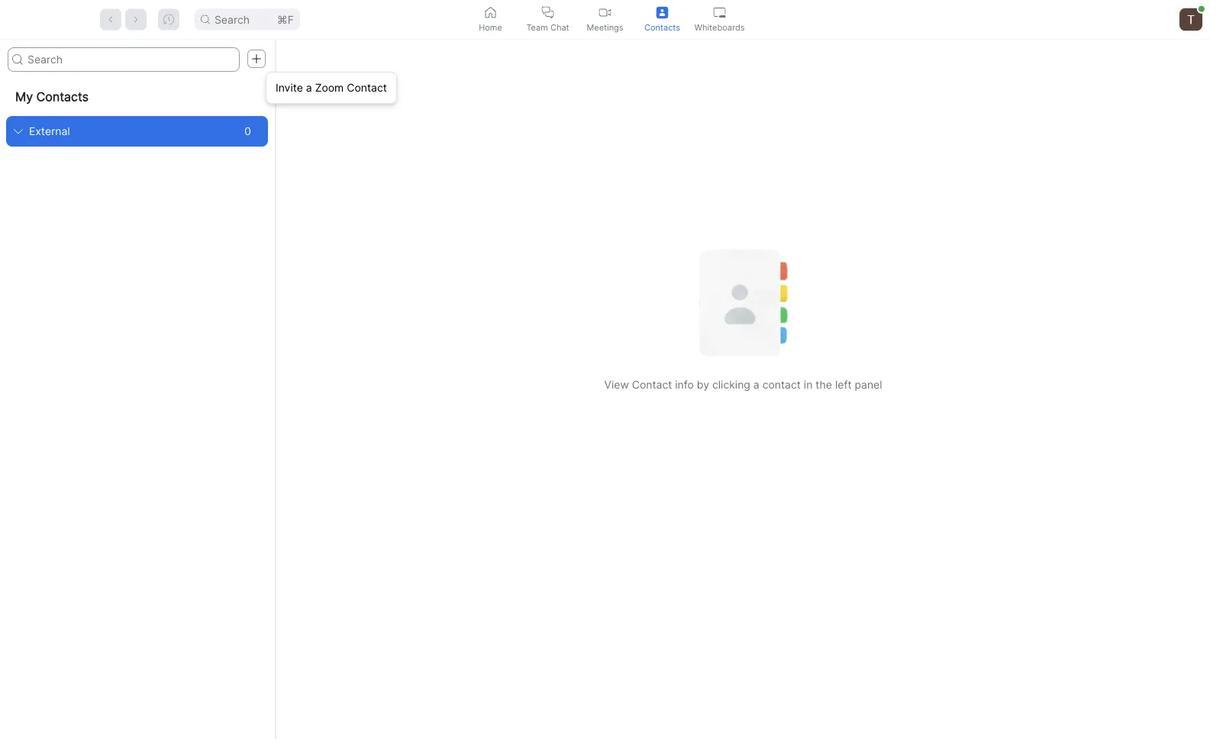 Task type: describe. For each thing, give the bounding box(es) containing it.
profile contact image
[[656, 6, 669, 19]]

view
[[604, 378, 629, 391]]

left
[[835, 378, 852, 391]]

team chat image
[[542, 6, 554, 19]]

chat
[[551, 22, 569, 32]]

1 horizontal spatial magnifier image
[[201, 15, 210, 24]]

whiteboards button
[[691, 0, 748, 39]]

my contacts
[[15, 89, 89, 104]]

0 vertical spatial magnifier image
[[201, 15, 210, 24]]

contacts inside heading
[[36, 89, 89, 104]]

panel
[[855, 378, 883, 391]]

clicking
[[713, 378, 751, 391]]

avatar image
[[1180, 8, 1203, 31]]

meetings button
[[577, 0, 634, 39]]

team chat button
[[519, 0, 577, 39]]

contact
[[763, 378, 801, 391]]

my
[[15, 89, 33, 104]]

whiteboards
[[695, 22, 745, 32]]

my contacts tree
[[0, 78, 274, 147]]

in
[[804, 378, 813, 391]]

whiteboard small image
[[714, 6, 726, 19]]

info
[[675, 378, 694, 391]]

search
[[215, 13, 250, 26]]

whiteboard small image
[[714, 6, 726, 19]]

⌘f
[[277, 13, 294, 26]]

zoom
[[315, 81, 344, 94]]

invite a zoom contact
[[276, 81, 387, 94]]

contact inside button
[[347, 81, 387, 94]]

home button
[[462, 0, 519, 39]]

profile contact image
[[656, 6, 669, 19]]

home small image
[[485, 6, 497, 19]]

contacts button
[[634, 0, 691, 39]]



Task type: vqa. For each thing, say whether or not it's contained in the screenshot.
Invite a Zoom Contact Button
yes



Task type: locate. For each thing, give the bounding box(es) containing it.
contacts inside button
[[645, 22, 680, 32]]

chevron down image
[[14, 127, 23, 136]]

team chat
[[527, 22, 569, 32]]

online image
[[1199, 6, 1205, 12], [1199, 6, 1205, 12]]

magnifier image up my
[[12, 54, 23, 65]]

0 horizontal spatial a
[[306, 81, 312, 94]]

contact
[[347, 81, 387, 94], [632, 378, 672, 391]]

chevron down image
[[14, 127, 23, 136]]

magnifier image
[[201, 15, 210, 24], [12, 54, 23, 65]]

a right clicking on the bottom
[[754, 378, 760, 391]]

1 horizontal spatial a
[[754, 378, 760, 391]]

a inside tab panel
[[754, 378, 760, 391]]

my contacts grouping, external, 0 items enclose, level 2, 1 of 1, tree item
[[6, 116, 268, 147]]

magnifier image
[[201, 15, 210, 24], [12, 54, 23, 65]]

view contact info by clicking a contact in the left panel
[[604, 378, 883, 391]]

contact left info
[[632, 378, 672, 391]]

a
[[306, 81, 312, 94], [754, 378, 760, 391]]

home
[[479, 22, 502, 32]]

0 vertical spatial contacts
[[645, 22, 680, 32]]

1 vertical spatial contacts
[[36, 89, 89, 104]]

contact inside tab panel
[[632, 378, 672, 391]]

my contacts heading
[[0, 78, 274, 116]]

team chat image
[[542, 6, 554, 19]]

magnifier image left search
[[201, 15, 210, 24]]

invite a zoom contact button
[[270, 76, 393, 100]]

0 horizontal spatial magnifier image
[[12, 54, 23, 65]]

a inside button
[[306, 81, 312, 94]]

0 horizontal spatial contacts
[[36, 89, 89, 104]]

Search text field
[[8, 47, 240, 72]]

1 vertical spatial contact
[[632, 378, 672, 391]]

external
[[29, 125, 70, 138]]

0 vertical spatial magnifier image
[[201, 15, 210, 24]]

magnifier image up my
[[12, 54, 23, 65]]

contacts tab panel
[[0, 40, 1210, 739]]

0 vertical spatial contact
[[347, 81, 387, 94]]

1 vertical spatial a
[[754, 378, 760, 391]]

1 vertical spatial magnifier image
[[12, 54, 23, 65]]

video on image
[[599, 6, 611, 19]]

plus small image
[[251, 53, 262, 64], [251, 53, 262, 64]]

the
[[816, 378, 832, 391]]

1 horizontal spatial contact
[[632, 378, 672, 391]]

0 horizontal spatial contact
[[347, 81, 387, 94]]

1 horizontal spatial magnifier image
[[201, 15, 210, 24]]

0 horizontal spatial magnifier image
[[12, 54, 23, 65]]

tab list containing home
[[462, 0, 748, 39]]

1 vertical spatial magnifier image
[[12, 54, 23, 65]]

invite
[[276, 81, 303, 94]]

contacts down profile contact image
[[645, 22, 680, 32]]

contacts
[[645, 22, 680, 32], [36, 89, 89, 104]]

magnifier image left search
[[201, 15, 210, 24]]

team
[[527, 22, 548, 32]]

1 horizontal spatial contacts
[[645, 22, 680, 32]]

contact right zoom
[[347, 81, 387, 94]]

0
[[244, 125, 251, 138]]

meetings
[[587, 22, 624, 32]]

contacts up external
[[36, 89, 89, 104]]

0 vertical spatial a
[[306, 81, 312, 94]]

home small image
[[485, 6, 497, 19]]

tab list
[[462, 0, 748, 39]]

video on image
[[599, 6, 611, 19]]

by
[[697, 378, 709, 391]]

a right invite
[[306, 81, 312, 94]]



